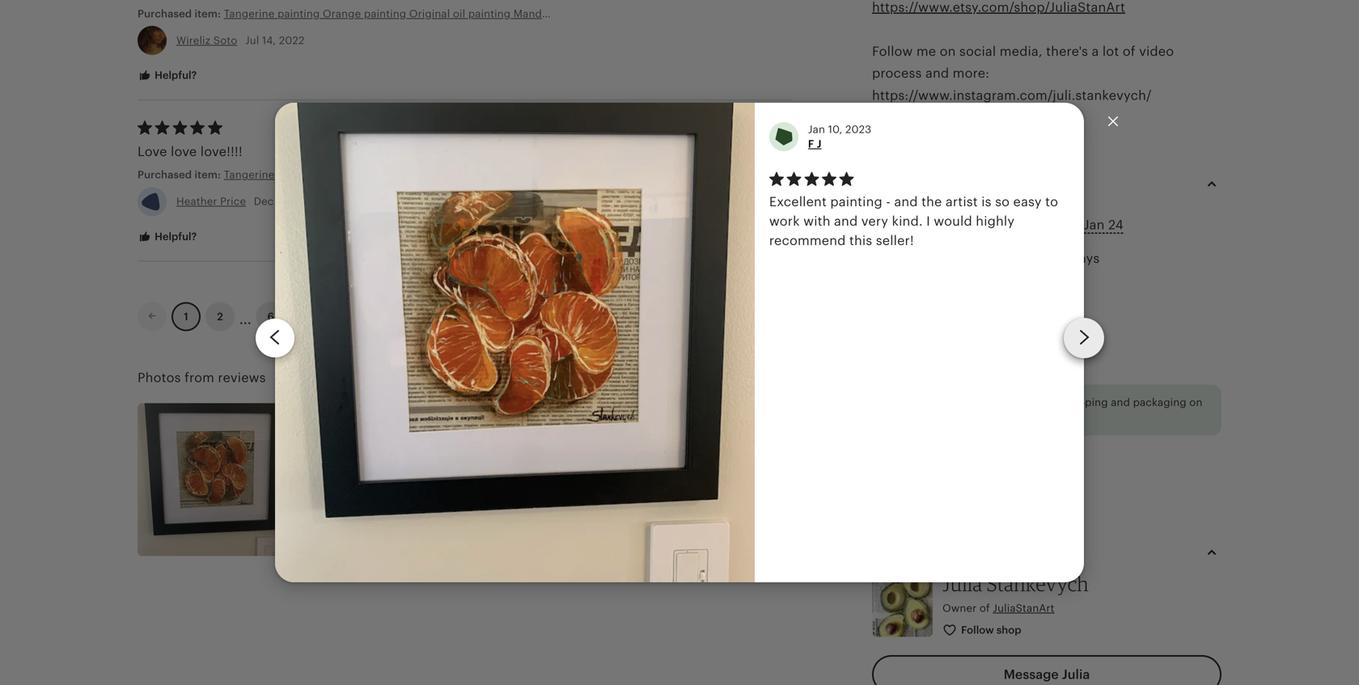 Task type: vqa. For each thing, say whether or not it's contained in the screenshot.
numerous
no



Task type: locate. For each thing, give the bounding box(es) containing it.
from right photos
[[184, 370, 214, 385]]

5.0 for item quality
[[763, 137, 780, 150]]

to
[[1045, 194, 1058, 209], [976, 218, 989, 232]]

dec left 3,
[[254, 196, 274, 208]]

1 vertical spatial follow
[[961, 624, 994, 636]]

0 vertical spatial 5.0
[[763, 137, 780, 150]]

2022
[[279, 34, 304, 46]]

0 vertical spatial on
[[940, 44, 956, 59]]

0 vertical spatial from
[[184, 370, 214, 385]]

1 horizontal spatial from
[[1036, 396, 1061, 408]]

1 horizontal spatial jan
[[1084, 218, 1105, 232]]

1 horizontal spatial of
[[1123, 44, 1135, 59]]

would
[[934, 214, 972, 228]]

1 5.0 from the top
[[763, 137, 780, 150]]

shipping
[[1063, 396, 1108, 408]]

follow inside button
[[961, 624, 994, 636]]

follow shop button
[[930, 616, 1035, 646]]

excellent painting - and the artist is so easy to work with and very kind. i would highly recommend this seller!
[[769, 194, 1058, 248]]

there's
[[1046, 44, 1088, 59]]

easy
[[1013, 194, 1042, 209]]

carbon
[[944, 396, 980, 408]]

of
[[1123, 44, 1135, 59], [980, 602, 990, 614]]

1 vertical spatial to
[[976, 218, 989, 232]]

1 horizontal spatial this
[[882, 412, 900, 424]]

and inside follow me on social media, there's a lot of video process and more: https://www.instagram.com/juli.stankevych/
[[925, 66, 949, 81]]

0 horizontal spatial on
[[940, 44, 956, 59]]

this down etsy
[[882, 412, 900, 424]]

highly
[[976, 214, 1015, 228]]

1 vertical spatial on
[[1189, 396, 1203, 408]]

0 horizontal spatial follow
[[872, 44, 913, 59]]

0 vertical spatial follow
[[872, 44, 913, 59]]

customer
[[574, 195, 628, 208]]

1 vertical spatial dec
[[1036, 218, 1061, 232]]

0 vertical spatial purchased item:
[[138, 7, 224, 20]]

2
[[217, 310, 223, 323]]

item:
[[195, 7, 221, 20], [195, 169, 221, 181]]

0 vertical spatial this
[[849, 233, 872, 248]]

dec right by
[[1036, 218, 1061, 232]]

jan inside jan 10, 2023 f j
[[808, 123, 825, 136]]

0 vertical spatial item:
[[195, 7, 221, 20]]

photos from reviews dialog
[[0, 0, 1359, 685]]

follow down owner
[[961, 624, 994, 636]]

1 vertical spatial 5.0
[[763, 211, 780, 224]]

jul 14, 2022
[[242, 34, 304, 46]]

on right packaging
[[1189, 396, 1203, 408]]

10,
[[828, 123, 842, 136]]

1 horizontal spatial follow
[[961, 624, 994, 636]]

follow inside follow me on social media, there's a lot of video process and more: https://www.instagram.com/juli.stankevych/
[[872, 44, 913, 59]]

of inside follow me on social media, there's a lot of video process and more: https://www.instagram.com/juli.stankevych/
[[1123, 44, 1135, 59]]

follow up process
[[872, 44, 913, 59]]

today
[[937, 218, 972, 232]]

to inside excellent painting - and the artist is so easy to work with and very kind. i would highly recommend this seller!
[[1045, 194, 1058, 209]]

1 vertical spatial purchased item:
[[138, 169, 224, 181]]

5.0 for customer service
[[763, 211, 780, 224]]

1 item: from the top
[[195, 7, 221, 20]]

to left the get
[[976, 218, 989, 232]]

2 item: from the top
[[195, 169, 221, 181]]

0 horizontal spatial this
[[849, 233, 872, 248]]

purchased
[[138, 7, 192, 20], [138, 169, 192, 181]]

jul
[[245, 34, 259, 46]]

recommend
[[769, 233, 846, 248]]

of right the lot
[[1123, 44, 1135, 59]]

0 vertical spatial purchased
[[138, 7, 192, 20]]

packaging
[[1133, 396, 1187, 408]]

follow me on social media, there's a lot of video process and more: https://www.instagram.com/juli.stankevych/
[[872, 44, 1174, 103]]

this
[[849, 233, 872, 248], [882, 412, 900, 424]]

of up follow shop button
[[980, 602, 990, 614]]

julia stankevych owner of
[[942, 572, 1089, 614]]

from left shipping
[[1036, 396, 1061, 408]]

14,
[[262, 34, 276, 46]]

to right easy at the right
[[1045, 194, 1058, 209]]

with
[[803, 214, 830, 228]]

owner
[[942, 602, 977, 614]]

0 horizontal spatial jan
[[808, 123, 825, 136]]

5.0
[[763, 137, 780, 150], [763, 211, 780, 224]]

2021
[[289, 196, 313, 208]]

this inside 'etsy offsets carbon emissions from shipping and packaging on this purchase.'
[[882, 412, 900, 424]]

1 horizontal spatial on
[[1189, 396, 1203, 408]]

on right me on the top right
[[940, 44, 956, 59]]

social
[[959, 44, 996, 59]]

1 horizontal spatial dec
[[1036, 218, 1061, 232]]

0 vertical spatial dec
[[254, 196, 274, 208]]

2 5.0 from the top
[[763, 211, 780, 224]]

5.0 down excellent
[[763, 211, 780, 224]]

and down me on the top right
[[925, 66, 949, 81]]

by
[[1017, 218, 1032, 232]]

within 14 days
[[1008, 251, 1100, 266]]

0 horizontal spatial of
[[980, 602, 990, 614]]

jan left '24'
[[1084, 218, 1105, 232]]

f
[[808, 138, 814, 150]]

2 purchased item: from the top
[[138, 169, 224, 181]]

0 vertical spatial jan
[[808, 123, 825, 136]]

0 vertical spatial to
[[1045, 194, 1058, 209]]

follow
[[872, 44, 913, 59], [961, 624, 994, 636]]

from
[[184, 370, 214, 385], [1036, 396, 1061, 408]]

and right shipping
[[1111, 396, 1130, 408]]

the
[[921, 194, 942, 209]]

1 horizontal spatial to
[[1045, 194, 1058, 209]]

1 vertical spatial from
[[1036, 396, 1061, 408]]

…
[[239, 304, 251, 328]]

1 vertical spatial item:
[[195, 169, 221, 181]]

this down very
[[849, 233, 872, 248]]

so
[[995, 194, 1010, 209]]

jan up f j link
[[808, 123, 825, 136]]

i
[[926, 214, 930, 228]]

very
[[861, 214, 888, 228]]

1 vertical spatial this
[[882, 412, 900, 424]]

and right -
[[894, 194, 918, 209]]

dec 3, 2021
[[251, 196, 313, 208]]

3.0
[[763, 174, 780, 187]]

0 vertical spatial of
[[1123, 44, 1135, 59]]

of inside julia stankevych owner of
[[980, 602, 990, 614]]

6
[[267, 310, 274, 323]]

and
[[925, 66, 949, 81], [894, 194, 918, 209], [834, 214, 858, 228], [1111, 396, 1130, 408]]

julia stankevych image
[[872, 576, 933, 637]]

1
[[184, 310, 188, 323]]

media,
[[1000, 44, 1043, 59]]

purchased item:
[[138, 7, 224, 20], [138, 169, 224, 181]]

item quality
[[574, 121, 638, 134]]

jan
[[808, 123, 825, 136], [1084, 218, 1105, 232]]

1 link
[[171, 302, 201, 331]]

1 vertical spatial of
[[980, 602, 990, 614]]

f j link
[[808, 138, 822, 150]]

5.0 up 3.0
[[763, 137, 780, 150]]

from inside 'etsy offsets carbon emissions from shipping and packaging on this purchase.'
[[1036, 396, 1061, 408]]

dec
[[254, 196, 274, 208], [1036, 218, 1061, 232]]

stankevych
[[987, 572, 1089, 596]]

1 vertical spatial purchased
[[138, 169, 192, 181]]

offsets
[[906, 396, 941, 408]]



Task type: describe. For each thing, give the bounding box(es) containing it.
lot
[[1102, 44, 1119, 59]]

j
[[817, 138, 822, 150]]

0 horizontal spatial dec
[[254, 196, 274, 208]]

1 vertical spatial jan
[[1084, 218, 1105, 232]]

order today to get by dec 28-jan 24
[[896, 218, 1123, 232]]

me
[[916, 44, 936, 59]]

julia
[[942, 572, 982, 596]]

order
[[896, 218, 933, 232]]

on inside 'etsy offsets carbon emissions from shipping and packaging on this purchase.'
[[1189, 396, 1203, 408]]

14
[[1054, 251, 1067, 266]]

video
[[1139, 44, 1174, 59]]

painting
[[830, 194, 882, 209]]

a
[[1092, 44, 1099, 59]]

etsy
[[882, 396, 903, 408]]

24
[[1108, 218, 1123, 232]]

shop
[[996, 624, 1021, 636]]

love love love!!!!
[[138, 144, 243, 159]]

reviews
[[218, 370, 266, 385]]

follow shop
[[961, 624, 1021, 636]]

service
[[631, 195, 670, 208]]

is
[[981, 194, 992, 209]]

purchase.
[[903, 412, 954, 424]]

more:
[[953, 66, 990, 81]]

love
[[138, 144, 167, 159]]

follow for follow me on social media, there's a lot of video process and more: https://www.instagram.com/juli.stankevych/
[[872, 44, 913, 59]]

1 purchased item: from the top
[[138, 7, 224, 20]]

within
[[1011, 251, 1050, 266]]

and inside 'etsy offsets carbon emissions from shipping and packaging on this purchase.'
[[1111, 396, 1130, 408]]

2 link
[[205, 302, 235, 331]]

1 purchased from the top
[[138, 7, 192, 20]]

0 horizontal spatial to
[[976, 218, 989, 232]]

seller!
[[876, 233, 914, 248]]

get
[[992, 218, 1013, 232]]

0 horizontal spatial from
[[184, 370, 214, 385]]

etsy offsets carbon emissions from shipping and packaging on this purchase.
[[882, 396, 1203, 424]]

28-
[[1064, 218, 1084, 232]]

shipping
[[574, 158, 623, 171]]

love!!!!
[[200, 144, 243, 159]]

this inside excellent painting - and the artist is so easy to work with and very kind. i would highly recommend this seller!
[[849, 233, 872, 248]]

and down painting
[[834, 214, 858, 228]]

photos from reviews
[[138, 370, 266, 385]]

https://www.instagram.com/juli.stankevych/
[[872, 88, 1152, 103]]

-
[[886, 194, 891, 209]]

item
[[574, 121, 599, 134]]

6 link
[[256, 302, 285, 331]]

2023
[[845, 123, 871, 136]]

excellent
[[769, 194, 827, 209]]

days
[[1071, 251, 1100, 266]]

photos
[[138, 370, 181, 385]]

on inside follow me on social media, there's a lot of video process and more: https://www.instagram.com/juli.stankevych/
[[940, 44, 956, 59]]

jan 10, 2023 f j
[[808, 123, 871, 150]]

artist
[[946, 194, 978, 209]]

3,
[[277, 196, 286, 208]]

kind.
[[892, 214, 923, 228]]

follow for follow shop
[[961, 624, 994, 636]]

work
[[769, 214, 800, 228]]

dec 28-jan 24 button
[[1036, 213, 1123, 237]]

emissions
[[983, 396, 1033, 408]]

love
[[171, 144, 197, 159]]

quality
[[602, 121, 638, 134]]

process
[[872, 66, 922, 81]]

customer service
[[574, 195, 670, 208]]

2 purchased from the top
[[138, 169, 192, 181]]



